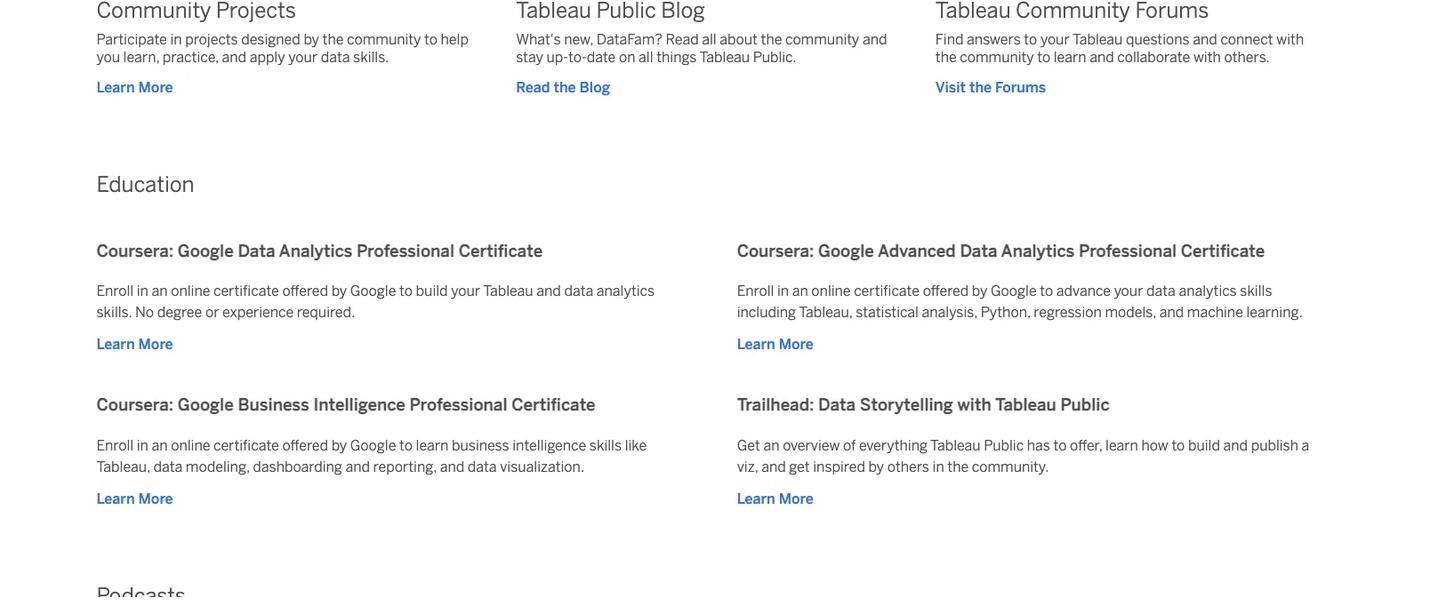 Task type: vqa. For each thing, say whether or not it's contained in the screenshot.
2nd Angela Drucioc icon from the right WORKBOOK THUMBNAIL
no



Task type: describe. For each thing, give the bounding box(es) containing it.
the left blog
[[554, 79, 576, 95]]

python,
[[981, 304, 1031, 321]]

your inside enroll in an online certificate offered by google to build your tableau and data analytics skills. no degree or experience required.
[[451, 283, 480, 300]]

community inside find answers to your tableau questions and connect with the community to learn and collaborate with others.
[[960, 48, 1034, 65]]

0 vertical spatial with
[[1277, 31, 1304, 47]]

more for coursera: google business intelligence professional certificate
[[138, 490, 173, 507]]

offered for analytics
[[282, 283, 328, 300]]

others.
[[1224, 48, 1270, 65]]

1 analytics from the left
[[279, 241, 353, 261]]

models,
[[1105, 304, 1156, 321]]

analytics inside enroll in an online certificate offered by google to advance your data analytics skills including tableau, statistical analysis, python, regression models, and machine learning.
[[1179, 283, 1237, 300]]

analytics inside enroll in an online certificate offered by google to build your tableau and data analytics skills. no degree or experience required.
[[597, 283, 655, 300]]

everything
[[859, 437, 928, 454]]

data inside the participate in projects designed by the community to help you learn, practice, and apply your data skills.
[[321, 48, 350, 65]]

certificate for coursera: google business intelligence professional certificate
[[512, 395, 596, 415]]

tableau, inside enroll in an online certificate offered by google to advance your data analytics skills including tableau, statistical analysis, python, regression models, and machine learning.
[[799, 304, 853, 321]]

blog
[[580, 79, 610, 95]]

to inside enroll in an online certificate offered by google to advance your data analytics skills including tableau, statistical analysis, python, regression models, and machine learning.
[[1040, 283, 1053, 300]]

an for coursera: google business intelligence professional certificate
[[152, 437, 168, 454]]

how
[[1142, 437, 1168, 454]]

to inside enroll in an online certificate offered by google to build your tableau and data analytics skills. no degree or experience required.
[[399, 283, 413, 300]]

on
[[619, 48, 635, 65]]

the inside find answers to your tableau questions and connect with the community to learn and collaborate with others.
[[936, 48, 957, 65]]

1 horizontal spatial data
[[818, 395, 856, 415]]

your inside the participate in projects designed by the community to help you learn, practice, and apply your data skills.
[[288, 48, 318, 65]]

0 horizontal spatial all
[[639, 48, 653, 65]]

overview
[[783, 437, 840, 454]]

help
[[441, 31, 469, 47]]

and inside what's new, datafam? read all about the community and stay up-to-date on all things tableau public.
[[863, 31, 887, 47]]

others
[[887, 458, 929, 475]]

projects
[[185, 31, 238, 47]]

coursera: google advanced data analytics professional certificate
[[737, 241, 1265, 261]]

skills inside enroll in an online certificate offered by google to advance your data analytics skills including tableau, statistical analysis, python, regression models, and machine learning.
[[1240, 283, 1272, 300]]

learning.
[[1247, 304, 1303, 321]]

get
[[789, 458, 810, 475]]

coursera: for coursera: google data analytics professional certificate
[[97, 241, 174, 261]]

enroll in an online certificate offered by google to learn business intelligence skills like tableau, data modeling, dashboarding and reporting, and data visualization.
[[97, 437, 647, 475]]

community inside what's new, datafam? read all about the community and stay up-to-date on all things tableau public.
[[785, 31, 859, 47]]

google inside the enroll in an online certificate offered by google to learn business intelligence skills like tableau, data modeling, dashboarding and reporting, and data visualization.
[[350, 437, 396, 454]]

experience
[[222, 304, 294, 321]]

online for advanced
[[811, 283, 851, 300]]

1 vertical spatial with
[[1193, 48, 1221, 65]]

learn more for coursera: google advanced data analytics professional certificate
[[737, 336, 814, 353]]

practice,
[[163, 48, 219, 65]]

has
[[1027, 437, 1050, 454]]

regression
[[1034, 304, 1102, 321]]

1 horizontal spatial all
[[702, 31, 717, 47]]

by inside get an overview of everything tableau public has to offer, learn how to build and publish a viz, and get inspired by others in the community.
[[869, 458, 884, 475]]

build inside get an overview of everything tableau public has to offer, learn how to build and publish a viz, and get inspired by others in the community.
[[1188, 437, 1220, 454]]

storytelling
[[860, 395, 953, 415]]

advance
[[1056, 283, 1111, 300]]

offered for intelligence
[[282, 437, 328, 454]]

what's new, datafam? read all about the community and stay up-to-date on all things tableau public.
[[516, 31, 887, 65]]

degree
[[157, 304, 202, 321]]

connect
[[1221, 31, 1273, 47]]

to inside the enroll in an online certificate offered by google to learn business intelligence skills like tableau, data modeling, dashboarding and reporting, and data visualization.
[[399, 437, 413, 454]]

inspired
[[813, 458, 865, 475]]

more for coursera: google data analytics professional certificate
[[138, 336, 173, 353]]

advanced
[[878, 241, 956, 261]]

data inside enroll in an online certificate offered by google to build your tableau and data analytics skills. no degree or experience required.
[[564, 283, 593, 300]]

collaborate
[[1117, 48, 1190, 65]]

community.
[[972, 458, 1049, 475]]

public.
[[753, 48, 797, 65]]

the inside what's new, datafam? read all about the community and stay up-to-date on all things tableau public.
[[761, 31, 782, 47]]

online for data
[[171, 283, 210, 300]]

things
[[657, 48, 697, 65]]

learn for coursera: google data analytics professional certificate
[[97, 336, 135, 353]]

learn,
[[123, 48, 159, 65]]

education
[[97, 172, 194, 197]]

business
[[238, 395, 309, 415]]

including
[[737, 304, 796, 321]]

read inside what's new, datafam? read all about the community and stay up-to-date on all things tableau public.
[[666, 31, 699, 47]]

get an overview of everything tableau public has to offer, learn how to build and publish a viz, and get inspired by others in the community.
[[737, 437, 1310, 475]]

more for trailhead: data storytelling with tableau public
[[779, 490, 814, 507]]

required.
[[297, 304, 355, 321]]

visit the forums link
[[936, 76, 1328, 98]]

coursera: google data analytics professional certificate
[[97, 241, 543, 261]]

1 vertical spatial read
[[516, 79, 550, 95]]

coursera: google business intelligence professional certificate
[[97, 395, 596, 415]]

skills. inside the participate in projects designed by the community to help you learn, practice, and apply your data skills.
[[353, 48, 389, 65]]

participate
[[97, 31, 167, 47]]

you
[[97, 48, 120, 65]]

read the blog
[[516, 79, 610, 95]]

0 horizontal spatial data
[[238, 241, 275, 261]]

about
[[720, 31, 758, 47]]

datafam?
[[597, 31, 663, 47]]

what's
[[516, 31, 561, 47]]

tableau inside find answers to your tableau questions and connect with the community to learn and collaborate with others.
[[1073, 31, 1123, 47]]

offer,
[[1070, 437, 1102, 454]]

of
[[843, 437, 856, 454]]

enroll for coursera: google data analytics professional certificate
[[97, 283, 134, 300]]

date
[[587, 48, 616, 65]]

skills. inside enroll in an online certificate offered by google to build your tableau and data analytics skills. no degree or experience required.
[[97, 304, 132, 321]]

learn for coursera: google business intelligence professional certificate
[[97, 490, 135, 507]]

dashboarding
[[253, 458, 342, 475]]

offered for data
[[923, 283, 969, 300]]

professional up advance
[[1079, 241, 1177, 261]]



Task type: locate. For each thing, give the bounding box(es) containing it.
visit the forums
[[936, 79, 1046, 95]]

public
[[1061, 395, 1110, 415], [984, 437, 1024, 454]]

an inside enroll in an online certificate offered by google to build your tableau and data analytics skills. no degree or experience required.
[[152, 283, 168, 300]]

like
[[625, 437, 647, 454]]

intelligence
[[313, 395, 405, 415]]

offered inside enroll in an online certificate offered by google to build your tableau and data analytics skills. no degree or experience required.
[[282, 283, 328, 300]]

offered inside enroll in an online certificate offered by google to advance your data analytics skills including tableau, statistical analysis, python, regression models, and machine learning.
[[923, 283, 969, 300]]

enroll in an online certificate offered by google to build your tableau and data analytics skills. no degree or experience required.
[[97, 283, 655, 321]]

learn more link for coursera: google data analytics professional certificate
[[97, 334, 173, 355]]

build
[[416, 283, 448, 300], [1188, 437, 1220, 454]]

with
[[1277, 31, 1304, 47], [1193, 48, 1221, 65], [957, 395, 991, 415]]

answers
[[967, 31, 1021, 47]]

data inside enroll in an online certificate offered by google to advance your data analytics skills including tableau, statistical analysis, python, regression models, and machine learning.
[[1147, 283, 1176, 300]]

learn inside find answers to your tableau questions and connect with the community to learn and collaborate with others.
[[1054, 48, 1086, 65]]

certificate for data
[[213, 283, 279, 300]]

learn
[[1054, 48, 1086, 65], [416, 437, 449, 454], [1106, 437, 1138, 454]]

all left the about
[[702, 31, 717, 47]]

professional up enroll in an online certificate offered by google to build your tableau and data analytics skills. no degree or experience required.
[[357, 241, 455, 261]]

with right connect
[[1277, 31, 1304, 47]]

0 horizontal spatial with
[[957, 395, 991, 415]]

2 horizontal spatial data
[[960, 241, 997, 261]]

coursera: for coursera: google advanced data analytics professional certificate
[[737, 241, 814, 261]]

analytics up enroll in an online certificate offered by google to advance your data analytics skills including tableau, statistical analysis, python, regression models, and machine learning.
[[1001, 241, 1075, 261]]

an inside the enroll in an online certificate offered by google to learn business intelligence skills like tableau, data modeling, dashboarding and reporting, and data visualization.
[[152, 437, 168, 454]]

your inside find answers to your tableau questions and connect with the community to learn and collaborate with others.
[[1041, 31, 1070, 47]]

read up "things"
[[666, 31, 699, 47]]

certificate
[[459, 241, 543, 261], [1181, 241, 1265, 261], [512, 395, 596, 415]]

in inside enroll in an online certificate offered by google to advance your data analytics skills including tableau, statistical analysis, python, regression models, and machine learning.
[[777, 283, 789, 300]]

business
[[452, 437, 509, 454]]

enroll
[[97, 283, 134, 300], [737, 283, 774, 300], [97, 437, 134, 454]]

1 horizontal spatial analytics
[[1001, 241, 1075, 261]]

enroll for coursera: google advanced data analytics professional certificate
[[737, 283, 774, 300]]

2 horizontal spatial learn
[[1106, 437, 1138, 454]]

analytics
[[597, 283, 655, 300], [1179, 283, 1237, 300]]

all right the on
[[639, 48, 653, 65]]

0 horizontal spatial analytics
[[279, 241, 353, 261]]

by inside the participate in projects designed by the community to help you learn, practice, and apply your data skills.
[[304, 31, 319, 47]]

tableau, inside the enroll in an online certificate offered by google to learn business intelligence skills like tableau, data modeling, dashboarding and reporting, and data visualization.
[[97, 458, 150, 475]]

in for coursera: google business intelligence professional certificate
[[137, 437, 148, 454]]

learn more for coursera: google data analytics professional certificate
[[97, 336, 173, 353]]

forums
[[995, 79, 1046, 95]]

by
[[304, 31, 319, 47], [331, 283, 347, 300], [972, 283, 988, 300], [331, 437, 347, 454], [869, 458, 884, 475]]

certificate for business
[[213, 437, 279, 454]]

in inside the enroll in an online certificate offered by google to learn business intelligence skills like tableau, data modeling, dashboarding and reporting, and data visualization.
[[137, 437, 148, 454]]

the up public. on the right top of page
[[761, 31, 782, 47]]

trailhead: data storytelling with tableau public
[[737, 395, 1110, 415]]

data
[[321, 48, 350, 65], [564, 283, 593, 300], [1147, 283, 1176, 300], [153, 458, 183, 475], [468, 458, 497, 475]]

an
[[152, 283, 168, 300], [792, 283, 808, 300], [152, 437, 168, 454], [764, 437, 780, 454]]

read the blog link
[[516, 76, 909, 98]]

certificate inside the enroll in an online certificate offered by google to learn business intelligence skills like tableau, data modeling, dashboarding and reporting, and data visualization.
[[213, 437, 279, 454]]

1 horizontal spatial analytics
[[1179, 283, 1237, 300]]

2 analytics from the left
[[1179, 283, 1237, 300]]

in inside get an overview of everything tableau public has to offer, learn how to build and publish a viz, and get inspired by others in the community.
[[933, 458, 944, 475]]

the
[[322, 31, 344, 47], [761, 31, 782, 47], [936, 48, 957, 65], [554, 79, 576, 95], [969, 79, 992, 95], [948, 458, 969, 475]]

google inside enroll in an online certificate offered by google to advance your data analytics skills including tableau, statistical analysis, python, regression models, and machine learning.
[[991, 283, 1037, 300]]

machine
[[1187, 304, 1243, 321]]

google up required.
[[350, 283, 396, 300]]

learn more link for coursera: google business intelligence professional certificate
[[97, 488, 173, 509]]

find answers to your tableau questions and connect with the community to learn and collaborate with others.
[[936, 31, 1304, 65]]

0 horizontal spatial build
[[416, 283, 448, 300]]

in for coursera: google data analytics professional certificate
[[137, 283, 148, 300]]

skills inside the enroll in an online certificate offered by google to learn business intelligence skills like tableau, data modeling, dashboarding and reporting, and data visualization.
[[590, 437, 622, 454]]

a
[[1302, 437, 1310, 454]]

1 vertical spatial build
[[1188, 437, 1220, 454]]

certificate up experience
[[213, 283, 279, 300]]

1 horizontal spatial community
[[785, 31, 859, 47]]

learn left how on the bottom right
[[1106, 437, 1138, 454]]

and inside enroll in an online certificate offered by google to advance your data analytics skills including tableau, statistical analysis, python, regression models, and machine learning.
[[1160, 304, 1184, 321]]

by inside enroll in an online certificate offered by google to build your tableau and data analytics skills. no degree or experience required.
[[331, 283, 347, 300]]

learn more for trailhead: data storytelling with tableau public
[[737, 490, 814, 507]]

google left 'advanced'
[[818, 241, 874, 261]]

1 horizontal spatial skills.
[[353, 48, 389, 65]]

an inside get an overview of everything tableau public has to offer, learn how to build and publish a viz, and get inspired by others in the community.
[[764, 437, 780, 454]]

no
[[135, 304, 154, 321]]

online for business
[[171, 437, 210, 454]]

by for coursera: google business intelligence professional certificate
[[331, 437, 347, 454]]

data right 'advanced'
[[960, 241, 997, 261]]

offered
[[282, 283, 328, 300], [923, 283, 969, 300], [282, 437, 328, 454]]

google up or in the left of the page
[[178, 241, 234, 261]]

professional for coursera: google business intelligence professional certificate
[[410, 395, 507, 415]]

1 horizontal spatial public
[[1061, 395, 1110, 415]]

learn inside get an overview of everything tableau public has to offer, learn how to build and publish a viz, and get inspired by others in the community.
[[1106, 437, 1138, 454]]

enroll for coursera: google business intelligence professional certificate
[[97, 437, 134, 454]]

data up of
[[818, 395, 856, 415]]

learn more link for coursera: google advanced data analytics professional certificate
[[737, 334, 814, 355]]

0 horizontal spatial skills.
[[97, 304, 132, 321]]

your inside enroll in an online certificate offered by google to advance your data analytics skills including tableau, statistical analysis, python, regression models, and machine learning.
[[1114, 283, 1143, 300]]

the inside get an overview of everything tableau public has to offer, learn how to build and publish a viz, and get inspired by others in the community.
[[948, 458, 969, 475]]

public up offer,
[[1061, 395, 1110, 415]]

1 horizontal spatial learn
[[1054, 48, 1086, 65]]

skills left like
[[590, 437, 622, 454]]

1 vertical spatial all
[[639, 48, 653, 65]]

2 horizontal spatial with
[[1277, 31, 1304, 47]]

public up community.
[[984, 437, 1024, 454]]

offered up dashboarding
[[282, 437, 328, 454]]

1 vertical spatial skills
[[590, 437, 622, 454]]

the down find
[[936, 48, 957, 65]]

more
[[138, 79, 173, 95], [138, 336, 173, 353], [779, 336, 814, 353], [138, 490, 173, 507], [779, 490, 814, 507]]

and
[[863, 31, 887, 47], [1193, 31, 1217, 47], [222, 48, 246, 65], [1090, 48, 1114, 65], [537, 283, 561, 300], [1160, 304, 1184, 321], [1223, 437, 1248, 454], [345, 458, 370, 475], [440, 458, 464, 475], [762, 458, 786, 475]]

analytics
[[279, 241, 353, 261], [1001, 241, 1075, 261]]

to inside the participate in projects designed by the community to help you learn, practice, and apply your data skills.
[[424, 31, 437, 47]]

certificate inside enroll in an online certificate offered by google to advance your data analytics skills including tableau, statistical analysis, python, regression models, and machine learning.
[[854, 283, 920, 300]]

stay
[[516, 48, 543, 65]]

professional for coursera: google data analytics professional certificate
[[357, 241, 455, 261]]

skills.
[[353, 48, 389, 65], [97, 304, 132, 321]]

questions
[[1126, 31, 1190, 47]]

analytics up required.
[[279, 241, 353, 261]]

by inside the enroll in an online certificate offered by google to learn business intelligence skills like tableau, data modeling, dashboarding and reporting, and data visualization.
[[331, 437, 347, 454]]

0 horizontal spatial tableau,
[[97, 458, 150, 475]]

statistical
[[856, 304, 919, 321]]

viz,
[[737, 458, 758, 475]]

enroll inside enroll in an online certificate offered by google to advance your data analytics skills including tableau, statistical analysis, python, regression models, and machine learning.
[[737, 283, 774, 300]]

and inside the participate in projects designed by the community to help you learn, practice, and apply your data skills.
[[222, 48, 246, 65]]

by for coursera: google data analytics professional certificate
[[331, 283, 347, 300]]

online inside the enroll in an online certificate offered by google to learn business intelligence skills like tableau, data modeling, dashboarding and reporting, and data visualization.
[[171, 437, 210, 454]]

google up modeling,
[[178, 395, 234, 415]]

by down everything
[[869, 458, 884, 475]]

by down coursera: google business intelligence professional certificate
[[331, 437, 347, 454]]

certificate up modeling,
[[213, 437, 279, 454]]

tableau inside what's new, datafam? read all about the community and stay up-to-date on all things tableau public.
[[700, 48, 750, 65]]

2 vertical spatial with
[[957, 395, 991, 415]]

community up public. on the right top of page
[[785, 31, 859, 47]]

tableau inside get an overview of everything tableau public has to offer, learn how to build and publish a viz, and get inspired by others in the community.
[[930, 437, 981, 454]]

tableau inside enroll in an online certificate offered by google to build your tableau and data analytics skills. no degree or experience required.
[[483, 283, 533, 300]]

learn
[[97, 79, 135, 95], [97, 336, 135, 353], [737, 336, 775, 353], [97, 490, 135, 507], [737, 490, 775, 507]]

0 vertical spatial skills
[[1240, 283, 1272, 300]]

google inside enroll in an online certificate offered by google to build your tableau and data analytics skills. no degree or experience required.
[[350, 283, 396, 300]]

analysis,
[[922, 304, 978, 321]]

learn up reporting,
[[416, 437, 449, 454]]

your
[[1041, 31, 1070, 47], [288, 48, 318, 65], [451, 283, 480, 300], [1114, 283, 1143, 300]]

data
[[238, 241, 275, 261], [960, 241, 997, 261], [818, 395, 856, 415]]

an for coursera: google data analytics professional certificate
[[152, 283, 168, 300]]

1 horizontal spatial read
[[666, 31, 699, 47]]

1 vertical spatial skills.
[[97, 304, 132, 321]]

1 vertical spatial public
[[984, 437, 1024, 454]]

visit
[[936, 79, 966, 95]]

in inside the participate in projects designed by the community to help you learn, practice, and apply your data skills.
[[170, 31, 182, 47]]

intelligence
[[513, 437, 586, 454]]

0 horizontal spatial public
[[984, 437, 1024, 454]]

enroll inside the enroll in an online certificate offered by google to learn business intelligence skills like tableau, data modeling, dashboarding and reporting, and data visualization.
[[97, 437, 134, 454]]

enroll inside enroll in an online certificate offered by google to build your tableau and data analytics skills. no degree or experience required.
[[97, 283, 134, 300]]

to
[[424, 31, 437, 47], [1024, 31, 1037, 47], [1037, 48, 1051, 65], [399, 283, 413, 300], [1040, 283, 1053, 300], [399, 437, 413, 454], [1054, 437, 1067, 454], [1172, 437, 1185, 454]]

skills up learning.
[[1240, 283, 1272, 300]]

learn up visit the forums link
[[1054, 48, 1086, 65]]

community inside the participate in projects designed by the community to help you learn, practice, and apply your data skills.
[[347, 31, 421, 47]]

an for coursera: google advanced data analytics professional certificate
[[792, 283, 808, 300]]

1 vertical spatial tableau,
[[97, 458, 150, 475]]

data up experience
[[238, 241, 275, 261]]

0 vertical spatial skills.
[[353, 48, 389, 65]]

by up python,
[[972, 283, 988, 300]]

1 horizontal spatial skills
[[1240, 283, 1272, 300]]

0 horizontal spatial read
[[516, 79, 550, 95]]

0 horizontal spatial learn
[[416, 437, 449, 454]]

community down 'answers'
[[960, 48, 1034, 65]]

2 horizontal spatial community
[[960, 48, 1034, 65]]

tableau
[[1073, 31, 1123, 47], [700, 48, 750, 65], [483, 283, 533, 300], [995, 395, 1056, 415], [930, 437, 981, 454]]

in for coursera: google advanced data analytics professional certificate
[[777, 283, 789, 300]]

0 vertical spatial tableau,
[[799, 304, 853, 321]]

by for coursera: google advanced data analytics professional certificate
[[972, 283, 988, 300]]

learn for coursera: google advanced data analytics professional certificate
[[737, 336, 775, 353]]

apply
[[250, 48, 285, 65]]

by right designed
[[304, 31, 319, 47]]

learn inside the enroll in an online certificate offered by google to learn business intelligence skills like tableau, data modeling, dashboarding and reporting, and data visualization.
[[416, 437, 449, 454]]

up-
[[547, 48, 568, 65]]

0 horizontal spatial community
[[347, 31, 421, 47]]

learn for trailhead: data storytelling with tableau public
[[737, 490, 775, 507]]

certificate for coursera: google data analytics professional certificate
[[459, 241, 543, 261]]

with right storytelling
[[957, 395, 991, 415]]

coursera:
[[97, 241, 174, 261], [737, 241, 814, 261], [97, 395, 174, 415]]

find
[[936, 31, 964, 47]]

and inside enroll in an online certificate offered by google to build your tableau and data analytics skills. no degree or experience required.
[[537, 283, 561, 300]]

0 horizontal spatial analytics
[[597, 283, 655, 300]]

the right "visit"
[[969, 79, 992, 95]]

trailhead:
[[737, 395, 814, 415]]

the right the others
[[948, 458, 969, 475]]

0 vertical spatial all
[[702, 31, 717, 47]]

google up python,
[[991, 283, 1037, 300]]

with left others.
[[1193, 48, 1221, 65]]

build inside enroll in an online certificate offered by google to build your tableau and data analytics skills. no degree or experience required.
[[416, 283, 448, 300]]

coursera: for coursera: google business intelligence professional certificate
[[97, 395, 174, 415]]

0 vertical spatial public
[[1061, 395, 1110, 415]]

2 analytics from the left
[[1001, 241, 1075, 261]]

online inside enroll in an online certificate offered by google to advance your data analytics skills including tableau, statistical analysis, python, regression models, and machine learning.
[[811, 283, 851, 300]]

all
[[702, 31, 717, 47], [639, 48, 653, 65]]

read down stay
[[516, 79, 550, 95]]

certificate for advanced
[[854, 283, 920, 300]]

offered up analysis,
[[923, 283, 969, 300]]

learn more link for trailhead: data storytelling with tableau public
[[737, 488, 814, 509]]

1 horizontal spatial with
[[1193, 48, 1221, 65]]

designed
[[241, 31, 300, 47]]

in
[[170, 31, 182, 47], [137, 283, 148, 300], [777, 283, 789, 300], [137, 437, 148, 454], [933, 458, 944, 475]]

the inside the participate in projects designed by the community to help you learn, practice, and apply your data skills.
[[322, 31, 344, 47]]

learn more
[[97, 79, 173, 95], [97, 336, 173, 353], [737, 336, 814, 353], [97, 490, 173, 507], [737, 490, 814, 507]]

0 vertical spatial read
[[666, 31, 699, 47]]

participate in projects designed by the community to help you learn, practice, and apply your data skills.
[[97, 31, 469, 65]]

professional up 'business'
[[410, 395, 507, 415]]

tableau,
[[799, 304, 853, 321], [97, 458, 150, 475]]

more for coursera: google advanced data analytics professional certificate
[[779, 336, 814, 353]]

0 horizontal spatial skills
[[590, 437, 622, 454]]

learn more for coursera: google business intelligence professional certificate
[[97, 490, 173, 507]]

get
[[737, 437, 760, 454]]

read
[[666, 31, 699, 47], [516, 79, 550, 95]]

offered up required.
[[282, 283, 328, 300]]

community
[[347, 31, 421, 47], [785, 31, 859, 47], [960, 48, 1034, 65]]

google
[[178, 241, 234, 261], [818, 241, 874, 261], [350, 283, 396, 300], [991, 283, 1037, 300], [178, 395, 234, 415], [350, 437, 396, 454]]

public inside get an overview of everything tableau public has to offer, learn how to build and publish a viz, and get inspired by others in the community.
[[984, 437, 1024, 454]]

enroll in an online certificate offered by google to advance your data analytics skills including tableau, statistical analysis, python, regression models, and machine learning.
[[737, 283, 1303, 321]]

new,
[[564, 31, 593, 47]]

to-
[[568, 48, 587, 65]]

google up reporting,
[[350, 437, 396, 454]]

1 horizontal spatial tableau,
[[799, 304, 853, 321]]

1 analytics from the left
[[597, 283, 655, 300]]

professional
[[357, 241, 455, 261], [1079, 241, 1177, 261], [410, 395, 507, 415]]

learn more link
[[97, 76, 489, 98], [97, 334, 173, 355], [737, 334, 814, 355], [97, 488, 173, 509], [737, 488, 814, 509]]

online inside enroll in an online certificate offered by google to build your tableau and data analytics skills. no degree or experience required.
[[171, 283, 210, 300]]

by inside enroll in an online certificate offered by google to advance your data analytics skills including tableau, statistical analysis, python, regression models, and machine learning.
[[972, 283, 988, 300]]

in inside enroll in an online certificate offered by google to build your tableau and data analytics skills. no degree or experience required.
[[137, 283, 148, 300]]

or
[[205, 304, 219, 321]]

skills
[[1240, 283, 1272, 300], [590, 437, 622, 454]]

the right designed
[[322, 31, 344, 47]]

an inside enroll in an online certificate offered by google to advance your data analytics skills including tableau, statistical analysis, python, regression models, and machine learning.
[[792, 283, 808, 300]]

modeling,
[[186, 458, 250, 475]]

community left "help"
[[347, 31, 421, 47]]

0 vertical spatial build
[[416, 283, 448, 300]]

1 horizontal spatial build
[[1188, 437, 1220, 454]]

offered inside the enroll in an online certificate offered by google to learn business intelligence skills like tableau, data modeling, dashboarding and reporting, and data visualization.
[[282, 437, 328, 454]]

by up required.
[[331, 283, 347, 300]]

certificate inside enroll in an online certificate offered by google to build your tableau and data analytics skills. no degree or experience required.
[[213, 283, 279, 300]]

certificate up statistical
[[854, 283, 920, 300]]

publish
[[1251, 437, 1299, 454]]

reporting,
[[373, 458, 437, 475]]

visualization.
[[500, 458, 584, 475]]

certificate
[[213, 283, 279, 300], [854, 283, 920, 300], [213, 437, 279, 454]]



